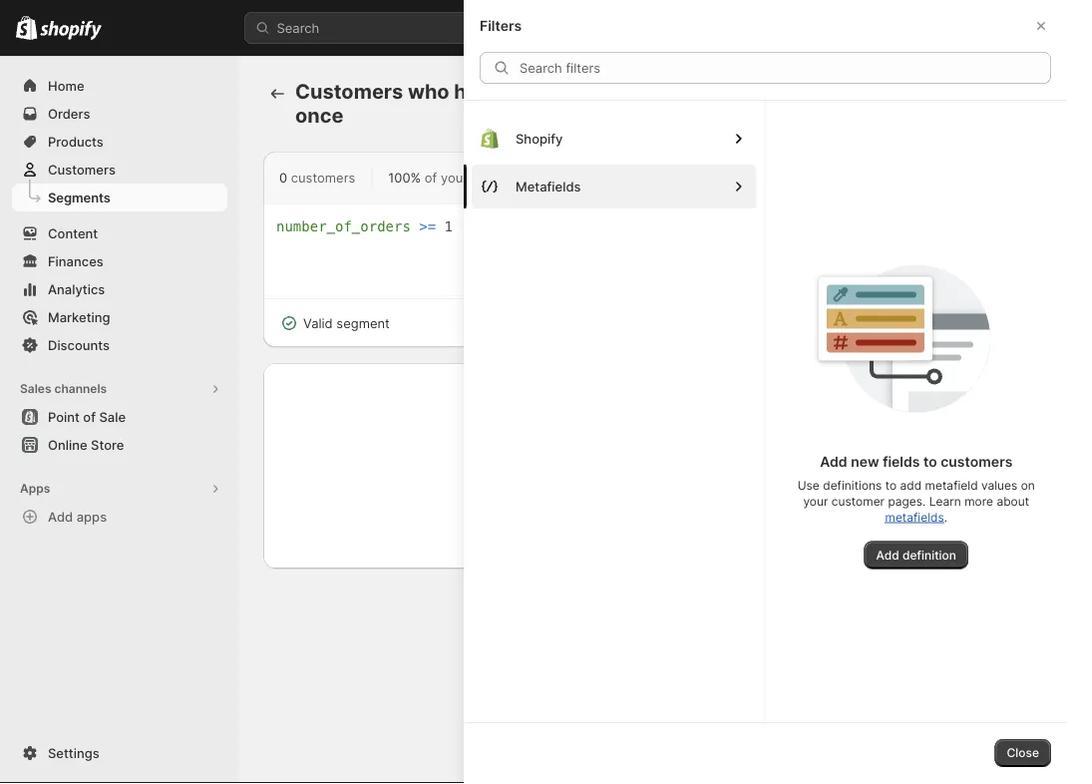 Task type: describe. For each thing, give the bounding box(es) containing it.
your inside add new fields to customers use definitions to add metafield values on your customer pages. learn more about metafields .
[[804, 494, 829, 509]]

who
[[408, 79, 450, 104]]

customer inside add new fields to customers use definitions to add metafield values on your customer pages. learn more about metafields .
[[832, 494, 885, 509]]

duplicate button
[[736, 80, 814, 108]]

sales channels button
[[12, 375, 228, 403]]

home
[[48, 78, 84, 93]]

appear
[[674, 486, 717, 502]]

sales channels
[[20, 382, 107, 396]]

0
[[279, 170, 288, 185]]

metafield
[[926, 478, 979, 493]]

discounts
[[48, 337, 110, 353]]

at
[[615, 79, 634, 104]]

shopify button
[[472, 117, 757, 161]]

values
[[982, 478, 1018, 493]]

close
[[1008, 746, 1040, 761]]

0 horizontal spatial your
[[441, 170, 468, 185]]

add for apps
[[48, 509, 73, 524]]

metafields
[[886, 510, 945, 524]]

apps
[[77, 509, 107, 524]]

search
[[277, 20, 320, 35]]

once
[[295, 103, 344, 128]]

valid segment
[[303, 315, 390, 331]]

add new fields to customers use definitions to add metafield values on your customer pages. learn more about metafields .
[[798, 453, 1036, 524]]

pages.
[[889, 494, 927, 509]]

discounts link
[[12, 331, 228, 359]]

base
[[533, 170, 563, 185]]

filters
[[480, 17, 522, 34]]

use segment
[[956, 86, 1032, 101]]

have
[[454, 79, 501, 104]]

this
[[750, 466, 773, 482]]

once
[[468, 466, 500, 482]]

close button
[[996, 740, 1052, 768]]

customers inside once you've added customers and they meet this segment's definition, they will appear here.
[[590, 466, 654, 482]]

definitions
[[824, 478, 883, 493]]

settings
[[48, 746, 99, 761]]

apps button
[[12, 475, 228, 503]]

channels
[[54, 382, 107, 396]]

apps
[[20, 482, 50, 496]]

valid
[[303, 315, 333, 331]]

sales
[[20, 382, 51, 396]]

added
[[547, 466, 586, 482]]

definition
[[903, 548, 957, 562]]

you've
[[504, 466, 544, 482]]

add apps
[[48, 509, 107, 524]]

more
[[965, 494, 994, 509]]

customers for customers
[[48, 162, 116, 177]]



Task type: locate. For each thing, give the bounding box(es) containing it.
add
[[901, 478, 922, 493]]

2 horizontal spatial add
[[877, 548, 900, 562]]

fields
[[883, 453, 921, 470]]

meet
[[715, 466, 747, 482]]

about
[[997, 494, 1030, 509]]

segment
[[982, 86, 1032, 101], [337, 315, 390, 331]]

add apps button
[[12, 503, 228, 531]]

0 horizontal spatial they
[[620, 486, 647, 502]]

customers up the segments
[[48, 162, 116, 177]]

1 vertical spatial use
[[798, 478, 820, 493]]

0 horizontal spatial customers
[[291, 170, 356, 185]]

they left will
[[620, 486, 647, 502]]

customer
[[472, 170, 529, 185], [832, 494, 885, 509]]

add left "definition"
[[877, 548, 900, 562]]

will
[[651, 486, 671, 502]]

customers for customers who have purchased at least once
[[295, 79, 403, 104]]

customers
[[291, 170, 356, 185], [941, 453, 1013, 470], [590, 466, 654, 482]]

0 vertical spatial your
[[441, 170, 468, 185]]

1 vertical spatial they
[[620, 486, 647, 502]]

add left "apps"
[[48, 509, 73, 524]]

learn
[[930, 494, 962, 509]]

shopify image
[[40, 20, 102, 40]]

1 horizontal spatial customers
[[295, 79, 403, 104]]

least
[[639, 79, 687, 104]]

metafields
[[516, 179, 581, 194]]

once you've added customers and they meet this segment's definition, they will appear here.
[[468, 466, 839, 502]]

1 vertical spatial your
[[804, 494, 829, 509]]

1 vertical spatial add
[[48, 509, 73, 524]]

.
[[945, 510, 948, 524]]

add up definitions
[[821, 453, 848, 470]]

segments
[[48, 190, 111, 205]]

0 vertical spatial add
[[821, 453, 848, 470]]

1 horizontal spatial they
[[685, 466, 712, 482]]

customers link
[[12, 156, 228, 184]]

1 horizontal spatial to
[[924, 453, 938, 470]]

customers inside customers who have purchased at least once
[[295, 79, 403, 104]]

customers up the values
[[941, 453, 1013, 470]]

1 vertical spatial segment
[[337, 315, 390, 331]]

1 horizontal spatial use
[[956, 86, 979, 101]]

0 vertical spatial customer
[[472, 170, 529, 185]]

add inside add new fields to customers use definitions to add metafield values on your customer pages. learn more about metafields .
[[821, 453, 848, 470]]

segment for use segment
[[982, 86, 1032, 101]]

Search filters text field
[[520, 52, 1052, 84]]

shopify
[[516, 131, 563, 146]]

0 horizontal spatial to
[[886, 478, 897, 493]]

your down 'segment's'
[[804, 494, 829, 509]]

of
[[425, 170, 437, 185]]

duplicate
[[748, 86, 802, 101]]

100% of your customer base
[[389, 170, 563, 185]]

1 vertical spatial customers
[[48, 162, 116, 177]]

0 vertical spatial use
[[956, 86, 979, 101]]

0 horizontal spatial customer
[[472, 170, 529, 185]]

0 horizontal spatial customers
[[48, 162, 116, 177]]

add for new
[[821, 453, 848, 470]]

1 horizontal spatial customers
[[590, 466, 654, 482]]

add definition link
[[865, 541, 969, 569]]

use inside button
[[956, 86, 979, 101]]

segment inside alert
[[337, 315, 390, 331]]

0 horizontal spatial use
[[798, 478, 820, 493]]

0 horizontal spatial add
[[48, 509, 73, 524]]

1 horizontal spatial add
[[821, 453, 848, 470]]

your
[[441, 170, 468, 185], [804, 494, 829, 509]]

1 horizontal spatial customer
[[832, 494, 885, 509]]

new
[[852, 453, 880, 470]]

on
[[1022, 478, 1036, 493]]

segment for valid segment
[[337, 315, 390, 331]]

they
[[685, 466, 712, 482], [620, 486, 647, 502]]

customers right 0
[[291, 170, 356, 185]]

use inside add new fields to customers use definitions to add metafield values on your customer pages. learn more about metafields .
[[798, 478, 820, 493]]

0 vertical spatial segment
[[982, 86, 1032, 101]]

use
[[956, 86, 979, 101], [798, 478, 820, 493]]

they up appear
[[685, 466, 712, 482]]

1 vertical spatial to
[[886, 478, 897, 493]]

customers inside add new fields to customers use definitions to add metafield values on your customer pages. learn more about metafields .
[[941, 453, 1013, 470]]

2 vertical spatial add
[[877, 548, 900, 562]]

segments link
[[12, 184, 228, 212]]

customers left who
[[295, 79, 403, 104]]

segment's
[[776, 466, 839, 482]]

0 vertical spatial customers
[[295, 79, 403, 104]]

1 horizontal spatial segment
[[982, 86, 1032, 101]]

0 horizontal spatial segment
[[337, 315, 390, 331]]

valid segment alert
[[263, 299, 406, 347]]

customer left base
[[472, 170, 529, 185]]

segment inside button
[[982, 86, 1032, 101]]

to
[[924, 453, 938, 470], [886, 478, 897, 493]]

purchased
[[506, 79, 610, 104]]

home link
[[12, 72, 228, 100]]

1 vertical spatial customer
[[832, 494, 885, 509]]

customers who have purchased at least once
[[295, 79, 687, 128]]

add definition
[[877, 548, 957, 562]]

0 vertical spatial to
[[924, 453, 938, 470]]

settings link
[[12, 740, 228, 768]]

metafields button
[[472, 165, 757, 209]]

here.
[[721, 486, 752, 502]]

metafields link
[[886, 510, 945, 524]]

and
[[658, 466, 681, 482]]

add
[[821, 453, 848, 470], [48, 509, 73, 524], [877, 548, 900, 562]]

0 vertical spatial they
[[685, 466, 712, 482]]

2 horizontal spatial customers
[[941, 453, 1013, 470]]

to left add
[[886, 478, 897, 493]]

definition,
[[556, 486, 617, 502]]

customers up definition,
[[590, 466, 654, 482]]

to right fields at right
[[924, 453, 938, 470]]

customers
[[295, 79, 403, 104], [48, 162, 116, 177]]

0 customers
[[279, 170, 356, 185]]

add for definition
[[877, 548, 900, 562]]

add inside button
[[48, 509, 73, 524]]

100%
[[389, 170, 421, 185]]

use segment button
[[945, 80, 1044, 108]]

search button
[[245, 12, 823, 44]]

customer down definitions
[[832, 494, 885, 509]]

your right of
[[441, 170, 468, 185]]

1 horizontal spatial your
[[804, 494, 829, 509]]



Task type: vqa. For each thing, say whether or not it's contained in the screenshot.
the ⌘ K
no



